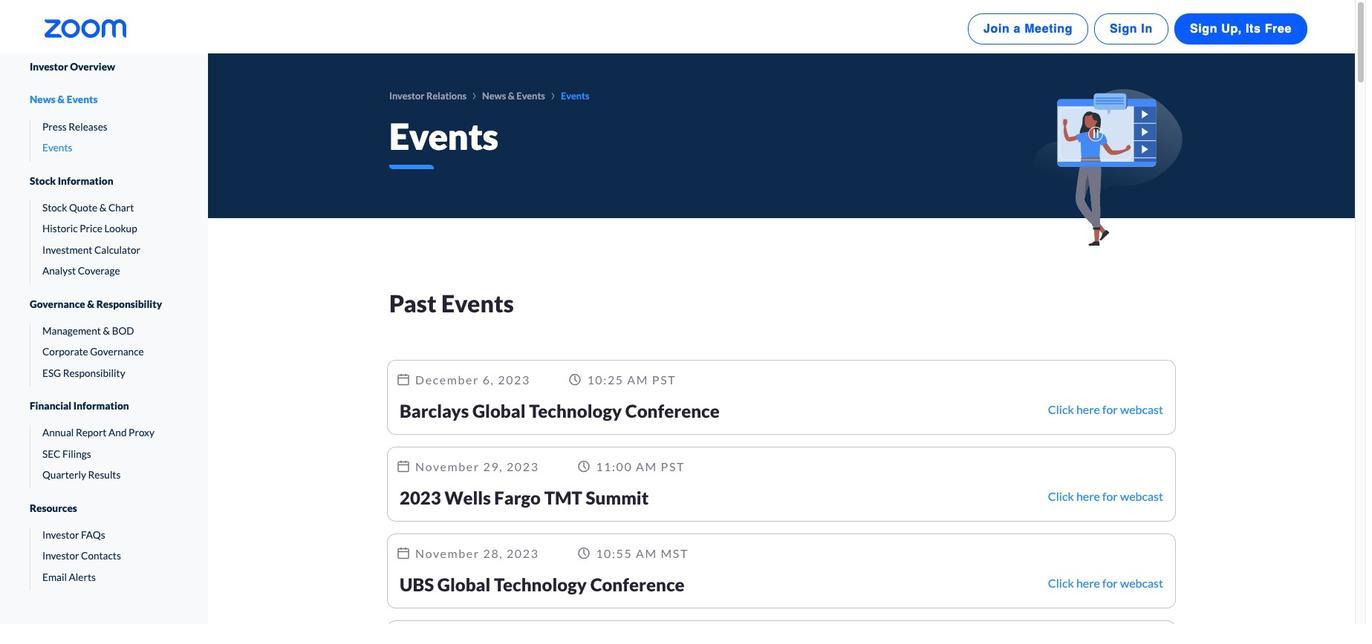 Task type: vqa. For each thing, say whether or not it's contained in the screenshot.
BARCLAYS
yes



Task type: describe. For each thing, give the bounding box(es) containing it.
information for quote
[[58, 175, 113, 187]]

0 horizontal spatial news & events link
[[30, 81, 178, 119]]

contacts
[[81, 551, 121, 563]]

financial
[[30, 401, 72, 412]]

report
[[76, 428, 107, 440]]

10:25 am pst
[[587, 373, 676, 387]]

sign up, its free
[[1190, 22, 1292, 36]]

december 6, 2023
[[415, 373, 530, 387]]

price
[[80, 223, 103, 235]]

annual report and proxy
[[42, 428, 154, 440]]

management & bod
[[42, 325, 134, 337]]

2023 for barclays
[[498, 373, 530, 387]]

sec filings link
[[30, 447, 178, 462]]

quarterly results link
[[30, 468, 178, 483]]

0 horizontal spatial news
[[30, 94, 56, 106]]

investor contacts link
[[30, 549, 178, 565]]

sec filings
[[42, 449, 91, 461]]

technology for ubs
[[494, 575, 587, 596]]

sign for sign in
[[1110, 22, 1138, 36]]

investor for investor faqs
[[42, 530, 79, 542]]

stock quote & chart
[[42, 202, 134, 214]]

join a meeting link
[[968, 13, 1089, 45]]

governance & responsibility link
[[30, 285, 178, 324]]

quote
[[69, 202, 97, 214]]

global for ubs
[[438, 575, 491, 596]]

bod
[[112, 325, 134, 337]]

its
[[1246, 22, 1261, 36]]

for for barclays global technology conference
[[1103, 403, 1118, 417]]

investor overview link
[[30, 54, 178, 81]]

investor for investor overview
[[30, 61, 68, 73]]

management & bod link
[[30, 324, 178, 339]]

click here for webcast link for ubs global technology conference
[[1048, 576, 1164, 593]]

esg
[[42, 368, 61, 379]]

analyst coverage link
[[30, 264, 178, 279]]

sec
[[42, 449, 61, 461]]

conference for ubs global technology conference
[[590, 575, 685, 596]]

faqs
[[81, 530, 105, 542]]

am for 2023 wells fargo  tmt summit
[[636, 460, 658, 474]]

barclays
[[400, 401, 469, 422]]

investor faqs
[[42, 530, 105, 542]]

analyst coverage
[[42, 265, 120, 277]]

corporate governance
[[42, 347, 144, 358]]

& up management & bod
[[87, 298, 94, 310]]

global for barclays
[[473, 401, 526, 422]]

am for ubs global technology conference
[[636, 547, 658, 561]]

11:00 am pst
[[596, 460, 685, 474]]

november for global
[[415, 547, 480, 561]]

& left chart at the left of page
[[99, 202, 106, 214]]

webcast for 2023 wells fargo  tmt summit
[[1121, 490, 1164, 504]]

29,
[[483, 460, 503, 474]]

sign up, its free link
[[1175, 13, 1308, 45]]

sign in
[[1110, 22, 1153, 36]]

investor contacts
[[42, 551, 121, 563]]

relations
[[427, 90, 467, 102]]

sign in link
[[1095, 13, 1169, 45]]

november for wells
[[415, 460, 480, 474]]

resources
[[30, 503, 77, 515]]

investment
[[42, 244, 92, 256]]

click here for webcast link for barclays global technology conference
[[1048, 401, 1164, 419]]

stock for stock information
[[30, 175, 56, 187]]

click for barclays global technology conference
[[1048, 403, 1074, 417]]

press releases link
[[30, 119, 178, 135]]

1 horizontal spatial news & events link
[[482, 90, 545, 102]]

press releases
[[42, 121, 108, 133]]

tmt
[[544, 488, 583, 509]]

management
[[42, 325, 101, 337]]

& left 'bod'
[[103, 325, 110, 337]]

6,
[[483, 373, 495, 387]]

governance & responsibility
[[30, 298, 162, 310]]

2023 wells fargo  tmt summit
[[400, 488, 649, 509]]

resources link
[[30, 489, 178, 528]]

events image
[[1033, 89, 1183, 247]]

mst
[[661, 547, 689, 561]]

10:55
[[596, 547, 633, 561]]

press
[[42, 121, 67, 133]]

events link
[[30, 141, 178, 156]]

join a meeting
[[984, 22, 1073, 36]]

am for barclays global technology conference
[[627, 373, 649, 387]]

stock information link
[[30, 162, 178, 201]]

past
[[389, 289, 437, 318]]

corporate governance link
[[30, 345, 178, 360]]



Task type: locate. For each thing, give the bounding box(es) containing it.
am right 10:25
[[627, 373, 649, 387]]

free
[[1265, 22, 1292, 36]]

1 horizontal spatial sign
[[1190, 22, 1218, 36]]

1 horizontal spatial news & events
[[482, 90, 545, 102]]

& up press
[[57, 94, 65, 106]]

email alerts
[[42, 572, 96, 584]]

technology for barclays
[[529, 401, 622, 422]]

2 vertical spatial am
[[636, 547, 658, 561]]

esg responsibility link
[[30, 366, 178, 381]]

november 29, 2023
[[415, 460, 539, 474]]

conference
[[626, 401, 720, 422], [590, 575, 685, 596]]

information
[[58, 175, 113, 187], [73, 401, 129, 412]]

1 vertical spatial stock
[[42, 202, 67, 214]]

conference for barclays global technology conference
[[626, 401, 720, 422]]

3 click from the top
[[1048, 577, 1074, 591]]

2023 for ubs
[[507, 547, 539, 561]]

2 vertical spatial here
[[1077, 577, 1101, 591]]

click for ubs global technology conference
[[1048, 577, 1074, 591]]

0 vertical spatial governance
[[30, 298, 85, 310]]

global down 6,
[[473, 401, 526, 422]]

technology down 10:25
[[529, 401, 622, 422]]

news right 'relations'
[[482, 90, 506, 102]]

events
[[517, 90, 545, 102], [561, 90, 590, 102], [67, 94, 98, 106], [389, 115, 499, 158], [42, 142, 72, 154], [441, 289, 514, 318]]

pst right 10:25
[[652, 373, 676, 387]]

pst right 11:00
[[661, 460, 685, 474]]

1 vertical spatial technology
[[494, 575, 587, 596]]

for for ubs global technology conference
[[1103, 577, 1118, 591]]

1 click from the top
[[1048, 403, 1074, 417]]

0 horizontal spatial news & events
[[30, 94, 98, 106]]

here for ubs global technology conference
[[1077, 577, 1101, 591]]

analyst
[[42, 265, 76, 277]]

1 click here for webcast link from the top
[[1048, 401, 1164, 419]]

lookup
[[104, 223, 137, 235]]

1 vertical spatial here
[[1077, 490, 1101, 504]]

past events
[[389, 289, 514, 318]]

am right 11:00
[[636, 460, 658, 474]]

summit
[[586, 488, 649, 509]]

3 here from the top
[[1077, 577, 1101, 591]]

2 vertical spatial webcast
[[1121, 577, 1164, 591]]

2 webcast from the top
[[1121, 490, 1164, 504]]

2023 for 2023
[[507, 460, 539, 474]]

news up press
[[30, 94, 56, 106]]

1 here from the top
[[1077, 403, 1101, 417]]

click here for webcast link for 2023 wells fargo  tmt summit
[[1048, 488, 1164, 506]]

annual report and proxy link
[[30, 426, 178, 441]]

11:00
[[596, 460, 633, 474]]

november up ubs
[[415, 547, 480, 561]]

investment calculator link
[[30, 243, 178, 258]]

esg responsibility
[[42, 368, 125, 379]]

december
[[415, 373, 479, 387]]

stock information
[[30, 175, 113, 187]]

news & events link up releases
[[30, 81, 178, 119]]

2 click from the top
[[1048, 490, 1074, 504]]

a
[[1014, 22, 1021, 36]]

2 vertical spatial click here for webcast link
[[1048, 576, 1164, 593]]

28,
[[483, 547, 503, 561]]

ubs global technology conference
[[400, 575, 685, 596]]

1 vertical spatial click here for webcast
[[1048, 490, 1164, 504]]

& right 'relations'
[[508, 90, 515, 102]]

3 click here for webcast link from the top
[[1048, 576, 1164, 593]]

wells
[[445, 488, 491, 509]]

&
[[508, 90, 515, 102], [57, 94, 65, 106], [99, 202, 106, 214], [87, 298, 94, 310], [103, 325, 110, 337]]

barclays global technology conference
[[400, 401, 720, 422]]

2 vertical spatial click here for webcast
[[1048, 577, 1164, 591]]

1 vertical spatial conference
[[590, 575, 685, 596]]

pst for barclays global technology conference
[[652, 373, 676, 387]]

0 vertical spatial november
[[415, 460, 480, 474]]

1 horizontal spatial governance
[[90, 347, 144, 358]]

pst
[[652, 373, 676, 387], [661, 460, 685, 474]]

governance
[[30, 298, 85, 310], [90, 347, 144, 358]]

0 vertical spatial here
[[1077, 403, 1101, 417]]

quarterly results
[[42, 470, 121, 482]]

global
[[473, 401, 526, 422], [438, 575, 491, 596]]

1 click here for webcast from the top
[[1048, 403, 1164, 417]]

0 vertical spatial webcast
[[1121, 403, 1164, 417]]

0 vertical spatial information
[[58, 175, 113, 187]]

1 vertical spatial click
[[1048, 490, 1074, 504]]

2023 right "28,"
[[507, 547, 539, 561]]

technology down "28,"
[[494, 575, 587, 596]]

investor faqs link
[[30, 528, 178, 544]]

3 for from the top
[[1103, 577, 1118, 591]]

0 vertical spatial for
[[1103, 403, 1118, 417]]

proxy
[[129, 428, 154, 440]]

2 sign from the left
[[1190, 22, 1218, 36]]

1 for from the top
[[1103, 403, 1118, 417]]

click here for webcast for 2023 wells fargo  tmt summit
[[1048, 490, 1164, 504]]

and
[[109, 428, 127, 440]]

1 vertical spatial information
[[73, 401, 129, 412]]

up,
[[1222, 22, 1242, 36]]

sign left the in
[[1110, 22, 1138, 36]]

1 vertical spatial pst
[[661, 460, 685, 474]]

2023
[[498, 373, 530, 387], [507, 460, 539, 474], [400, 488, 441, 509], [507, 547, 539, 561]]

1 vertical spatial responsibility
[[63, 368, 125, 379]]

here for 2023 wells fargo  tmt summit
[[1077, 490, 1101, 504]]

investor relations link
[[389, 90, 467, 102]]

2023 right 6,
[[498, 373, 530, 387]]

november up wells
[[415, 460, 480, 474]]

am left mst
[[636, 547, 658, 561]]

2023 left wells
[[400, 488, 441, 509]]

calculator
[[94, 244, 140, 256]]

information inside 'link'
[[73, 401, 129, 412]]

results
[[88, 470, 121, 482]]

0 horizontal spatial sign
[[1110, 22, 1138, 36]]

1 horizontal spatial news
[[482, 90, 506, 102]]

conference down 10:55 am mst
[[590, 575, 685, 596]]

click for 2023 wells fargo  tmt summit
[[1048, 490, 1074, 504]]

coverage
[[78, 265, 120, 277]]

0 horizontal spatial governance
[[30, 298, 85, 310]]

investor left 'relations'
[[389, 90, 425, 102]]

webcast for ubs global technology conference
[[1121, 577, 1164, 591]]

annual
[[42, 428, 74, 440]]

investor overview
[[30, 61, 115, 73]]

webcast for barclays global technology conference
[[1121, 403, 1164, 417]]

alerts
[[69, 572, 96, 584]]

click here for webcast for ubs global technology conference
[[1048, 577, 1164, 591]]

pst for 2023 wells fargo  tmt summit
[[661, 460, 685, 474]]

0 vertical spatial pst
[[652, 373, 676, 387]]

0 vertical spatial am
[[627, 373, 649, 387]]

global down "november 28, 2023"
[[438, 575, 491, 596]]

investor up 'email'
[[42, 551, 79, 563]]

financial information link
[[30, 387, 178, 426]]

email
[[42, 572, 67, 584]]

zoom video communications, inc. logo image
[[45, 20, 126, 38]]

news & events link right 'relations'
[[482, 90, 545, 102]]

0 vertical spatial click here for webcast link
[[1048, 401, 1164, 419]]

meeting
[[1025, 22, 1073, 36]]

click here for webcast
[[1048, 403, 1164, 417], [1048, 490, 1164, 504], [1048, 577, 1164, 591]]

responsibility up 'bod'
[[96, 298, 162, 310]]

0 vertical spatial responsibility
[[96, 298, 162, 310]]

releases
[[69, 121, 108, 133]]

conference down '10:25 am pst'
[[626, 401, 720, 422]]

1 vertical spatial november
[[415, 547, 480, 561]]

historic price lookup link
[[30, 222, 178, 237]]

historic price lookup
[[42, 223, 137, 235]]

2 vertical spatial for
[[1103, 577, 1118, 591]]

investor for investor relations
[[389, 90, 425, 102]]

information for report
[[73, 401, 129, 412]]

webcast
[[1121, 403, 1164, 417], [1121, 490, 1164, 504], [1121, 577, 1164, 591]]

2 click here for webcast from the top
[[1048, 490, 1164, 504]]

here for barclays global technology conference
[[1077, 403, 1101, 417]]

1 vertical spatial for
[[1103, 490, 1118, 504]]

governance down 'bod'
[[90, 347, 144, 358]]

filings
[[62, 449, 91, 461]]

3 click here for webcast from the top
[[1048, 577, 1164, 591]]

1 november from the top
[[415, 460, 480, 474]]

2 vertical spatial click
[[1048, 577, 1074, 591]]

quarterly
[[42, 470, 86, 482]]

fargo
[[494, 488, 541, 509]]

join
[[984, 22, 1010, 36]]

investment calculator
[[42, 244, 140, 256]]

investor left overview
[[30, 61, 68, 73]]

chart
[[108, 202, 134, 214]]

0 vertical spatial global
[[473, 401, 526, 422]]

overview
[[70, 61, 115, 73]]

2 here from the top
[[1077, 490, 1101, 504]]

sign for sign up, its free
[[1190, 22, 1218, 36]]

click here for webcast for barclays global technology conference
[[1048, 403, 1164, 417]]

2 for from the top
[[1103, 490, 1118, 504]]

10:25
[[587, 373, 624, 387]]

investor for investor contacts
[[42, 551, 79, 563]]

news
[[482, 90, 506, 102], [30, 94, 56, 106]]

2023 right 29,
[[507, 460, 539, 474]]

information up quote
[[58, 175, 113, 187]]

0 vertical spatial stock
[[30, 175, 56, 187]]

stock quote & chart link
[[30, 201, 178, 216]]

investor relations
[[389, 90, 467, 102]]

stock for stock quote & chart
[[42, 202, 67, 214]]

email alerts link
[[30, 571, 178, 586]]

for for 2023 wells fargo  tmt summit
[[1103, 490, 1118, 504]]

news & events right 'relations'
[[482, 90, 545, 102]]

0 vertical spatial click
[[1048, 403, 1074, 417]]

for
[[1103, 403, 1118, 417], [1103, 490, 1118, 504], [1103, 577, 1118, 591]]

1 vertical spatial webcast
[[1121, 490, 1164, 504]]

information up 'annual report and proxy'
[[73, 401, 129, 412]]

investor down resources
[[42, 530, 79, 542]]

1 vertical spatial governance
[[90, 347, 144, 358]]

responsibility down corporate governance
[[63, 368, 125, 379]]

2 click here for webcast link from the top
[[1048, 488, 1164, 506]]

am
[[627, 373, 649, 387], [636, 460, 658, 474], [636, 547, 658, 561]]

financial information
[[30, 401, 129, 412]]

ubs
[[400, 575, 434, 596]]

10:55 am mst
[[596, 547, 689, 561]]

1 vertical spatial am
[[636, 460, 658, 474]]

stock
[[30, 175, 56, 187], [42, 202, 67, 214]]

corporate
[[42, 347, 88, 358]]

1 sign from the left
[[1110, 22, 1138, 36]]

click
[[1048, 403, 1074, 417], [1048, 490, 1074, 504], [1048, 577, 1074, 591]]

1 webcast from the top
[[1121, 403, 1164, 417]]

news & events link
[[30, 81, 178, 119], [482, 90, 545, 102]]

0 vertical spatial technology
[[529, 401, 622, 422]]

1 vertical spatial global
[[438, 575, 491, 596]]

historic
[[42, 223, 78, 235]]

news & events up press
[[30, 94, 98, 106]]

2 november from the top
[[415, 547, 480, 561]]

sign left "up,"
[[1190, 22, 1218, 36]]

technology
[[529, 401, 622, 422], [494, 575, 587, 596]]

0 vertical spatial conference
[[626, 401, 720, 422]]

1 vertical spatial click here for webcast link
[[1048, 488, 1164, 506]]

3 webcast from the top
[[1121, 577, 1164, 591]]

0 vertical spatial click here for webcast
[[1048, 403, 1164, 417]]

news & events
[[482, 90, 545, 102], [30, 94, 98, 106]]

governance up 'management'
[[30, 298, 85, 310]]



